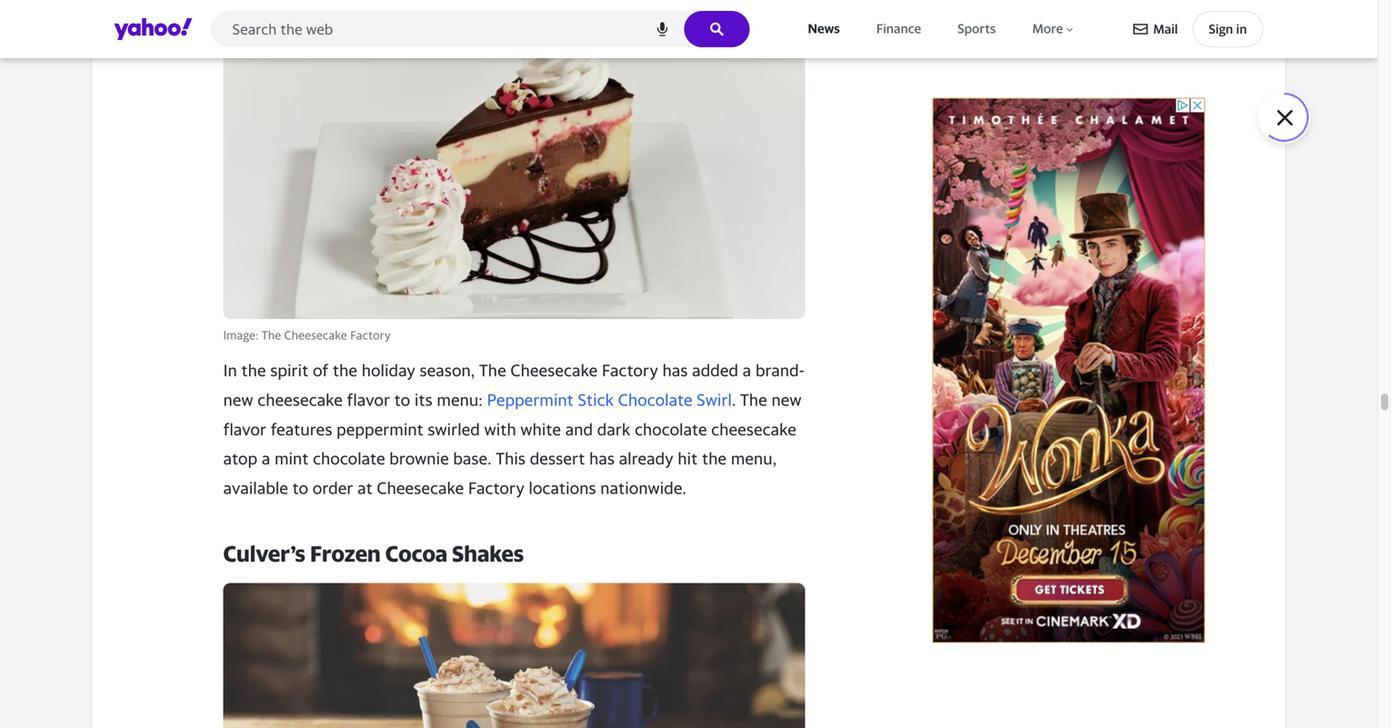Task type: describe. For each thing, give the bounding box(es) containing it.
has inside . the new flavor features peppermint swirled with white and dark chocolate cheesecake atop a mint chocolate brownie base. this dessert has already hit the menu, available to order at cheesecake factory locations nationwide.
[[589, 449, 615, 468]]

in
[[223, 360, 237, 380]]

cocoa
[[385, 541, 447, 567]]

peppermint
[[336, 419, 423, 439]]

news link
[[804, 17, 844, 41]]

this
[[496, 449, 526, 468]]

finance
[[876, 21, 921, 36]]

sports
[[958, 21, 996, 36]]

to inside in the spirit of the holiday season, the cheesecake factory has added a brand- new cheesecake flavor to its menu:
[[394, 390, 410, 409]]

swirled
[[428, 419, 480, 439]]

hit
[[678, 449, 698, 468]]

sign in link
[[1192, 11, 1263, 47]]

available
[[223, 478, 288, 498]]

search image
[[710, 22, 724, 36]]

at
[[357, 478, 373, 498]]

mint
[[275, 449, 309, 468]]

peppermint stick chocolate swirl link
[[487, 390, 732, 409]]

order
[[313, 478, 353, 498]]

factory inside . the new flavor features peppermint swirled with white and dark chocolate cheesecake atop a mint chocolate brownie base. this dessert has already hit the menu, available to order at cheesecake factory locations nationwide.
[[468, 478, 525, 498]]

. the new flavor features peppermint swirled with white and dark chocolate cheesecake atop a mint chocolate brownie base. this dessert has already hit the menu, available to order at cheesecake factory locations nationwide.
[[223, 390, 802, 498]]

and
[[565, 419, 593, 439]]

in
[[1236, 21, 1247, 36]]

0 horizontal spatial chocolate
[[313, 449, 385, 468]]

its
[[414, 390, 433, 409]]

season,
[[420, 360, 475, 380]]

new inside in the spirit of the holiday season, the cheesecake factory has added a brand- new cheesecake flavor to its menu:
[[223, 390, 253, 409]]

mail link
[[1133, 13, 1178, 45]]

flavor inside in the spirit of the holiday season, the cheesecake factory has added a brand- new cheesecake flavor to its menu:
[[347, 390, 390, 409]]

chocolate
[[618, 390, 692, 409]]

0 horizontal spatial the
[[241, 360, 266, 380]]

stick
[[578, 390, 614, 409]]

has inside in the spirit of the holiday season, the cheesecake factory has added a brand- new cheesecake flavor to its menu:
[[662, 360, 688, 380]]

sports link
[[954, 17, 999, 41]]

with
[[484, 419, 516, 439]]

cheesecake inside in the spirit of the holiday season, the cheesecake factory has added a brand- new cheesecake flavor to its menu:
[[258, 390, 343, 409]]

more
[[1032, 21, 1063, 36]]

dessert
[[530, 449, 585, 468]]

already
[[619, 449, 673, 468]]

peppermint
[[487, 390, 574, 409]]

holiday
[[362, 360, 415, 380]]

the for .
[[740, 390, 767, 409]]

brownie
[[389, 449, 449, 468]]

spirit
[[270, 360, 308, 380]]

.
[[732, 390, 736, 409]]

shakes
[[452, 541, 524, 567]]



Task type: vqa. For each thing, say whether or not it's contained in the screenshot.
Peppermint
yes



Task type: locate. For each thing, give the bounding box(es) containing it.
menu:
[[437, 390, 483, 409]]

0 vertical spatial flavor
[[347, 390, 390, 409]]

1 vertical spatial chocolate
[[313, 449, 385, 468]]

factory inside in the spirit of the holiday season, the cheesecake factory has added a brand- new cheesecake flavor to its menu:
[[602, 360, 658, 380]]

in the spirit of the holiday season, the cheesecake factory has added a brand- new cheesecake flavor to its menu:
[[223, 360, 804, 409]]

factory down this
[[468, 478, 525, 498]]

more button
[[1029, 17, 1079, 41]]

1 vertical spatial has
[[589, 449, 615, 468]]

news
[[808, 21, 840, 36]]

0 vertical spatial a
[[743, 360, 751, 380]]

features
[[271, 419, 332, 439]]

0 vertical spatial cheesecake
[[284, 328, 347, 342]]

the
[[241, 360, 266, 380], [333, 360, 357, 380], [702, 449, 727, 468]]

sign
[[1209, 21, 1233, 36]]

to left its
[[394, 390, 410, 409]]

a right added
[[743, 360, 751, 380]]

flavor up atop
[[223, 419, 266, 439]]

has up chocolate
[[662, 360, 688, 380]]

the inside in the spirit of the holiday season, the cheesecake factory has added a brand- new cheesecake flavor to its menu:
[[479, 360, 506, 380]]

to down the mint
[[292, 478, 308, 498]]

new
[[223, 390, 253, 409], [771, 390, 802, 409]]

dark
[[597, 419, 630, 439]]

0 horizontal spatial cheesecake
[[258, 390, 343, 409]]

to
[[394, 390, 410, 409], [292, 478, 308, 498]]

mail
[[1153, 21, 1178, 36]]

new down in
[[223, 390, 253, 409]]

the right the '.'
[[740, 390, 767, 409]]

1 vertical spatial the
[[479, 360, 506, 380]]

2 horizontal spatial cheesecake
[[510, 360, 598, 380]]

has down the dark
[[589, 449, 615, 468]]

0 horizontal spatial factory
[[350, 328, 391, 342]]

flavor
[[347, 390, 390, 409], [223, 419, 266, 439]]

1 horizontal spatial to
[[394, 390, 410, 409]]

has
[[662, 360, 688, 380], [589, 449, 615, 468]]

0 horizontal spatial the
[[261, 328, 281, 342]]

base.
[[453, 449, 491, 468]]

1 horizontal spatial has
[[662, 360, 688, 380]]

2 horizontal spatial factory
[[602, 360, 658, 380]]

1 vertical spatial a
[[262, 449, 270, 468]]

the right image:
[[261, 328, 281, 342]]

locations
[[529, 478, 596, 498]]

1 horizontal spatial the
[[479, 360, 506, 380]]

cheesecake up menu, in the right of the page
[[711, 419, 796, 439]]

cheesecake
[[284, 328, 347, 342], [510, 360, 598, 380], [377, 478, 464, 498]]

1 horizontal spatial new
[[771, 390, 802, 409]]

the for image:
[[261, 328, 281, 342]]

2 horizontal spatial the
[[740, 390, 767, 409]]

sign in
[[1209, 21, 1247, 36]]

cheesecake up peppermint
[[510, 360, 598, 380]]

image: the cheesecake factory
[[223, 328, 391, 342]]

to inside . the new flavor features peppermint swirled with white and dark chocolate cheesecake atop a mint chocolate brownie base. this dessert has already hit the menu, available to order at cheesecake factory locations nationwide.
[[292, 478, 308, 498]]

cheesecake inside . the new flavor features peppermint swirled with white and dark chocolate cheesecake atop a mint chocolate brownie base. this dessert has already hit the menu, available to order at cheesecake factory locations nationwide.
[[711, 419, 796, 439]]

advertisement region
[[932, 98, 1205, 643]]

a
[[743, 360, 751, 380], [262, 449, 270, 468]]

2 vertical spatial the
[[740, 390, 767, 409]]

factory up the holiday
[[350, 328, 391, 342]]

1 horizontal spatial chocolate
[[635, 419, 707, 439]]

finance link
[[873, 17, 925, 41]]

cheesecake inside in the spirit of the holiday season, the cheesecake factory has added a brand- new cheesecake flavor to its menu:
[[510, 360, 598, 380]]

frozen
[[310, 541, 381, 567]]

chocolate down chocolate
[[635, 419, 707, 439]]

a inside . the new flavor features peppermint swirled with white and dark chocolate cheesecake atop a mint chocolate brownie base. this dessert has already hit the menu, available to order at cheesecake factory locations nationwide.
[[262, 449, 270, 468]]

a left the mint
[[262, 449, 270, 468]]

peppermint stick chocolate swirl
[[487, 390, 732, 409]]

1 horizontal spatial factory
[[468, 478, 525, 498]]

0 vertical spatial chocolate
[[635, 419, 707, 439]]

0 vertical spatial factory
[[350, 328, 391, 342]]

chocolate up at
[[313, 449, 385, 468]]

of
[[313, 360, 328, 380]]

factory up peppermint stick chocolate swirl link
[[602, 360, 658, 380]]

new down brand-
[[771, 390, 802, 409]]

swirl
[[697, 390, 732, 409]]

0 horizontal spatial flavor
[[223, 419, 266, 439]]

a inside in the spirit of the holiday season, the cheesecake factory has added a brand- new cheesecake flavor to its menu:
[[743, 360, 751, 380]]

cheesecake up "features"
[[258, 390, 343, 409]]

1 new from the left
[[223, 390, 253, 409]]

toolbar containing mail
[[1133, 11, 1263, 47]]

brand-
[[756, 360, 804, 380]]

chocolate
[[635, 419, 707, 439], [313, 449, 385, 468]]

the right hit
[[702, 449, 727, 468]]

the up menu:
[[479, 360, 506, 380]]

0 horizontal spatial cheesecake
[[284, 328, 347, 342]]

atop
[[223, 449, 257, 468]]

None search field
[[210, 11, 750, 53]]

cheesecake inside . the new flavor features peppermint swirled with white and dark chocolate cheesecake atop a mint chocolate brownie base. this dessert has already hit the menu, available to order at cheesecake factory locations nationwide.
[[377, 478, 464, 498]]

1 vertical spatial flavor
[[223, 419, 266, 439]]

2 horizontal spatial the
[[702, 449, 727, 468]]

menu,
[[731, 449, 777, 468]]

cheesecake down brownie
[[377, 478, 464, 498]]

0 vertical spatial to
[[394, 390, 410, 409]]

added
[[692, 360, 738, 380]]

0 horizontal spatial has
[[589, 449, 615, 468]]

1 horizontal spatial cheesecake
[[711, 419, 796, 439]]

1 horizontal spatial the
[[333, 360, 357, 380]]

the
[[261, 328, 281, 342], [479, 360, 506, 380], [740, 390, 767, 409]]

1 vertical spatial cheesecake
[[711, 419, 796, 439]]

flavor up peppermint
[[347, 390, 390, 409]]

2 vertical spatial cheesecake
[[377, 478, 464, 498]]

cheesecake
[[258, 390, 343, 409], [711, 419, 796, 439]]

2 vertical spatial factory
[[468, 478, 525, 498]]

white
[[520, 419, 561, 439]]

0 vertical spatial has
[[662, 360, 688, 380]]

culver's frozen cocoa shakes
[[223, 541, 524, 567]]

nationwide.
[[600, 478, 686, 498]]

factory
[[350, 328, 391, 342], [602, 360, 658, 380], [468, 478, 525, 498]]

toolbar
[[1133, 11, 1263, 47]]

1 vertical spatial factory
[[602, 360, 658, 380]]

0 horizontal spatial a
[[262, 449, 270, 468]]

1 horizontal spatial cheesecake
[[377, 478, 464, 498]]

1 horizontal spatial a
[[743, 360, 751, 380]]

image:
[[223, 328, 258, 342]]

1 vertical spatial to
[[292, 478, 308, 498]]

the inside . the new flavor features peppermint swirled with white and dark chocolate cheesecake atop a mint chocolate brownie base. this dessert has already hit the menu, available to order at cheesecake factory locations nationwide.
[[740, 390, 767, 409]]

0 horizontal spatial new
[[223, 390, 253, 409]]

Search query text field
[[210, 11, 750, 47]]

new inside . the new flavor features peppermint swirled with white and dark chocolate cheesecake atop a mint chocolate brownie base. this dessert has already hit the menu, available to order at cheesecake factory locations nationwide.
[[771, 390, 802, 409]]

the right of
[[333, 360, 357, 380]]

image: the cheesecake factory image
[[223, 0, 805, 321]]

2 new from the left
[[771, 390, 802, 409]]

the inside . the new flavor features peppermint swirled with white and dark chocolate cheesecake atop a mint chocolate brownie base. this dessert has already hit the menu, available to order at cheesecake factory locations nationwide.
[[702, 449, 727, 468]]

0 vertical spatial the
[[261, 328, 281, 342]]

cheesecake up of
[[284, 328, 347, 342]]

the right in
[[241, 360, 266, 380]]

0 horizontal spatial to
[[292, 478, 308, 498]]

1 vertical spatial cheesecake
[[510, 360, 598, 380]]

0 vertical spatial cheesecake
[[258, 390, 343, 409]]

culver's
[[223, 541, 305, 567]]

1 horizontal spatial flavor
[[347, 390, 390, 409]]

flavor inside . the new flavor features peppermint swirled with white and dark chocolate cheesecake atop a mint chocolate brownie base. this dessert has already hit the menu, available to order at cheesecake factory locations nationwide.
[[223, 419, 266, 439]]



